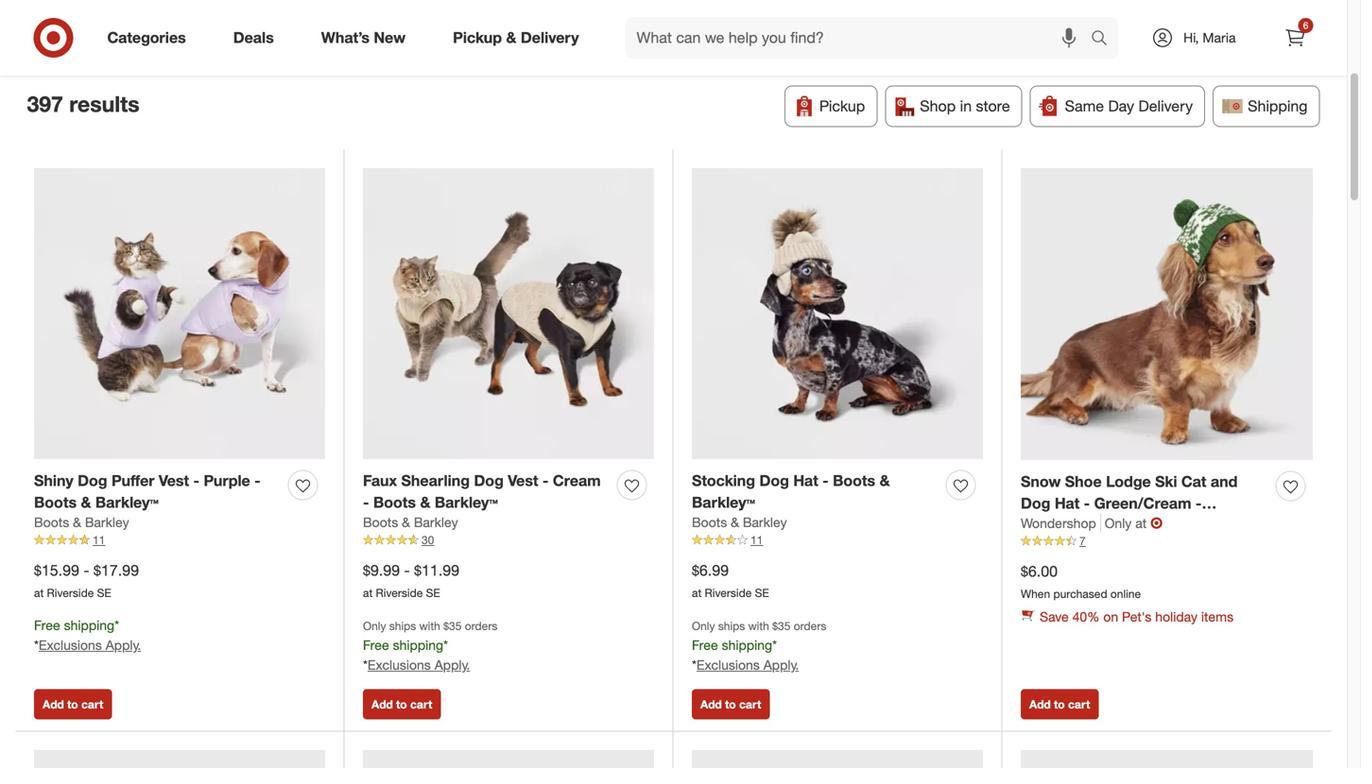 Task type: vqa. For each thing, say whether or not it's contained in the screenshot.
27 link
no



Task type: locate. For each thing, give the bounding box(es) containing it.
barkley™
[[95, 493, 159, 512], [435, 493, 498, 512], [692, 493, 755, 512]]

0 horizontal spatial boots & barkley link
[[34, 514, 129, 533]]

only down '$6.99 at riverside se'
[[692, 619, 715, 634]]

results
[[69, 91, 140, 117]]

pickup button
[[785, 86, 878, 127]]

3 boots & barkley link from the left
[[692, 514, 787, 533]]

price
[[665, 36, 699, 55]]

1 only ships with $35 orders free shipping * * exclusions apply. from the left
[[363, 619, 498, 674]]

0 horizontal spatial pickup
[[453, 28, 502, 47]]

delivery for pickup & delivery
[[521, 28, 579, 47]]

shipping down '$6.99 at riverside se'
[[722, 637, 773, 654]]

on
[[1104, 609, 1119, 626]]

1 add to cart button from the left
[[34, 690, 112, 720]]

with down '$6.99 at riverside se'
[[748, 619, 769, 634]]

boots inside 'shiny dog puffer vest - purple - boots & barkley™'
[[34, 493, 77, 512]]

to for $11.99
[[396, 698, 407, 712]]

purple
[[204, 472, 250, 490]]

puffer
[[112, 472, 155, 490]]

2 horizontal spatial shipping
[[722, 637, 773, 654]]

boots & barkley down stocking
[[692, 515, 787, 531]]

1 horizontal spatial 11 link
[[692, 533, 983, 549]]

hat up wondershop link
[[1055, 494, 1080, 513]]

faux shearling dog vest - cream - boots & barkley™ image
[[363, 168, 654, 460], [363, 168, 654, 460]]

type inside button
[[512, 36, 544, 55]]

2 type from the left
[[512, 36, 544, 55]]

1 vertical spatial delivery
[[1139, 97, 1193, 115]]

1 horizontal spatial with
[[748, 619, 769, 634]]

barkley down the stocking dog hat - boots & barkley™
[[743, 515, 787, 531]]

only for stocking dog hat - boots & barkley™
[[692, 619, 715, 634]]

1 horizontal spatial shipping
[[393, 637, 444, 654]]

1 horizontal spatial free
[[363, 637, 389, 654]]

2 to from the left
[[396, 698, 407, 712]]

1 horizontal spatial ships
[[718, 619, 745, 634]]

snow shoe lodge vintage ski cat and dog puffer vest - wondershop™ image
[[363, 751, 654, 769], [363, 751, 654, 769]]

orders
[[465, 619, 498, 634], [794, 619, 827, 634]]

type right pet on the left of page
[[440, 36, 473, 55]]

stocking dog hat - boots & barkley™ image
[[692, 168, 983, 460], [692, 168, 983, 460]]

boots
[[833, 472, 876, 490], [34, 493, 77, 512], [373, 493, 416, 512], [34, 515, 69, 531], [363, 515, 398, 531], [692, 515, 727, 531]]

dog down snow
[[1021, 494, 1051, 513]]

40%
[[1073, 609, 1100, 626]]

- inside $15.99 - $17.99 at riverside se
[[84, 561, 89, 580]]

add to cart button for $11.99
[[363, 690, 441, 720]]

dog right shiny
[[78, 472, 107, 490]]

0 horizontal spatial with
[[419, 619, 440, 634]]

0 horizontal spatial deals
[[233, 28, 274, 47]]

& inside faux shearling dog vest - cream - boots & barkley™
[[420, 493, 431, 512]]

1 11 from the left
[[93, 533, 105, 548]]

1 horizontal spatial only
[[692, 619, 715, 634]]

hat inside the stocking dog hat - boots & barkley™
[[794, 472, 819, 490]]

exclusions down '$6.99 at riverside se'
[[697, 657, 760, 674]]

save 40% on pet's holiday items
[[1040, 609, 1234, 626]]

$6.99 at riverside se
[[692, 561, 769, 601]]

exclusions apply. button
[[39, 636, 141, 655], [368, 656, 470, 675], [697, 656, 799, 675]]

$6.00 when purchased online
[[1021, 562, 1141, 602]]

3 riverside from the left
[[705, 586, 752, 601]]

maria
[[1203, 29, 1236, 46]]

and
[[1211, 473, 1238, 491]]

1 barkley from the left
[[85, 515, 129, 531]]

0 horizontal spatial 11
[[93, 533, 105, 548]]

ships
[[389, 619, 416, 634], [718, 619, 745, 634]]

exclusions apply. button down the $9.99 - $11.99 at riverside se
[[368, 656, 470, 675]]

1 horizontal spatial delivery
[[1139, 97, 1193, 115]]

dog right "shearling"
[[474, 472, 504, 490]]

1 boots & barkley link from the left
[[34, 514, 129, 533]]

0 horizontal spatial delivery
[[521, 28, 579, 47]]

1 add to cart from the left
[[43, 698, 103, 712]]

pet's
[[1122, 609, 1152, 626]]

$17.99
[[94, 561, 139, 580]]

3 se from the left
[[755, 586, 769, 601]]

green/cream
[[1095, 494, 1192, 513]]

ships for $11.99
[[389, 619, 416, 634]]

free down '$6.99 at riverside se'
[[692, 637, 718, 654]]

free down the $15.99
[[34, 617, 60, 634]]

boots & barkley
[[34, 515, 129, 531], [363, 515, 458, 531], [692, 515, 787, 531]]

barkley™ down 'puffer'
[[95, 493, 159, 512]]

1 horizontal spatial boots & barkley link
[[363, 514, 458, 533]]

1 horizontal spatial hat
[[1055, 494, 1080, 513]]

$35
[[444, 619, 462, 634], [773, 619, 791, 634]]

0 horizontal spatial barkley™
[[95, 493, 159, 512]]

faux shearling dog vest - cream - boots & barkley™ link
[[363, 470, 610, 514]]

1 orders from the left
[[465, 619, 498, 634]]

0 horizontal spatial ships
[[389, 619, 416, 634]]

se
[[97, 586, 111, 601], [426, 586, 440, 601], [755, 586, 769, 601]]

at down $6.99
[[692, 586, 702, 601]]

$6.99
[[692, 561, 729, 580]]

add to cart for $17.99
[[43, 698, 103, 712]]

11 link down shiny dog puffer vest - purple - boots & barkley™ link
[[34, 533, 325, 549]]

2 add to cart from the left
[[372, 698, 432, 712]]

2 boots & barkley link from the left
[[363, 514, 458, 533]]

1 horizontal spatial apply.
[[435, 657, 470, 674]]

2 horizontal spatial riverside
[[705, 586, 752, 601]]

at inside wondershop only at ¬
[[1136, 516, 1147, 532]]

exclusions apply. button down '$6.99 at riverside se'
[[697, 656, 799, 675]]

vest
[[159, 472, 189, 490], [508, 472, 538, 490]]

riverside inside the $9.99 - $11.99 at riverside se
[[376, 586, 423, 601]]

with down the $9.99 - $11.99 at riverside se
[[419, 619, 440, 634]]

2 se from the left
[[426, 586, 440, 601]]

apply.
[[106, 637, 141, 654], [435, 657, 470, 674], [764, 657, 799, 674]]

1 horizontal spatial exclusions apply. button
[[368, 656, 470, 675]]

exclusions for $9.99
[[368, 657, 431, 674]]

delivery inside button
[[1139, 97, 1193, 115]]

boots & barkley link
[[34, 514, 129, 533], [363, 514, 458, 533], [692, 514, 787, 533]]

2 vest from the left
[[508, 472, 538, 490]]

boots & barkley for faux
[[363, 515, 458, 531]]

$15.99 - $17.99 at riverside se
[[34, 561, 139, 601]]

2 11 from the left
[[751, 533, 763, 548]]

riverside for $15.99
[[47, 586, 94, 601]]

shipping down the $9.99 - $11.99 at riverside se
[[393, 637, 444, 654]]

deals
[[233, 28, 274, 47], [336, 36, 374, 55]]

barkley for dog
[[414, 515, 458, 531]]

pickup inside pickup button
[[820, 97, 865, 115]]

1 to from the left
[[67, 698, 78, 712]]

1 11 link from the left
[[34, 533, 325, 549]]

hat right stocking
[[794, 472, 819, 490]]

barkley for hat
[[743, 515, 787, 531]]

0 horizontal spatial barkley
[[85, 515, 129, 531]]

1 vest from the left
[[159, 472, 189, 490]]

snow shoe lodge ski cat and dog hat - green/cream - wondershop™ image
[[1021, 168, 1313, 460], [1021, 168, 1313, 460]]

ships down the $9.99 - $11.99 at riverside se
[[389, 619, 416, 634]]

0 horizontal spatial se
[[97, 586, 111, 601]]

pickup inside pickup & delivery link
[[453, 28, 502, 47]]

0 horizontal spatial vest
[[159, 472, 189, 490]]

0 horizontal spatial only ships with $35 orders free shipping * * exclusions apply.
[[363, 619, 498, 674]]

11 up $17.99
[[93, 533, 105, 548]]

boots & barkley down shiny
[[34, 515, 129, 531]]

3 add to cart button from the left
[[692, 690, 770, 720]]

deals link
[[217, 17, 298, 59]]

filter
[[68, 36, 101, 55]]

2 barkley from the left
[[414, 515, 458, 531]]

3 cart from the left
[[739, 698, 762, 712]]

4 cart from the left
[[1068, 698, 1091, 712]]

2 add from the left
[[372, 698, 393, 712]]

faux shearling dog vest - cream - boots & barkley™
[[363, 472, 601, 512]]

2 horizontal spatial barkley
[[743, 515, 787, 531]]

3 boots & barkley from the left
[[692, 515, 787, 531]]

2 ships from the left
[[718, 619, 745, 634]]

snow shoe lodge fairisle cat and dog sweater - green/cream - wondershop™ image
[[34, 751, 325, 769], [34, 751, 325, 769]]

1 horizontal spatial vest
[[508, 472, 538, 490]]

2 horizontal spatial se
[[755, 586, 769, 601]]

1 ships from the left
[[389, 619, 416, 634]]

only ships with $35 orders free shipping * * exclusions apply.
[[363, 619, 498, 674], [692, 619, 827, 674]]

1 type from the left
[[440, 36, 473, 55]]

add to cart for riverside
[[701, 698, 762, 712]]

1 horizontal spatial boots & barkley
[[363, 515, 458, 531]]

barkley up $17.99
[[85, 515, 129, 531]]

vest inside faux shearling dog vest - cream - boots & barkley™
[[508, 472, 538, 490]]

1 horizontal spatial only ships with $35 orders free shipping * * exclusions apply.
[[692, 619, 827, 674]]

deals inside button
[[336, 36, 374, 55]]

add for $17.99
[[43, 698, 64, 712]]

3 barkley™ from the left
[[692, 493, 755, 512]]

pickup & delivery
[[453, 28, 579, 47]]

riverside down the $15.99
[[47, 586, 94, 601]]

0 horizontal spatial hat
[[794, 472, 819, 490]]

1 horizontal spatial deals
[[336, 36, 374, 55]]

0 horizontal spatial $35
[[444, 619, 462, 634]]

shiny dog puffer vest - purple - boots & barkley™ image
[[34, 168, 325, 460], [34, 168, 325, 460]]

add to cart button for riverside
[[692, 690, 770, 720]]

3 add to cart from the left
[[701, 698, 762, 712]]

exclusions down the $9.99 - $11.99 at riverside se
[[368, 657, 431, 674]]

barkley™ inside 'shiny dog puffer vest - purple - boots & barkley™'
[[95, 493, 159, 512]]

&
[[506, 28, 517, 47], [880, 472, 890, 490], [81, 493, 91, 512], [420, 493, 431, 512], [73, 515, 81, 531], [402, 515, 410, 531], [731, 515, 739, 531]]

4 add to cart from the left
[[1030, 698, 1091, 712]]

0 horizontal spatial boots & barkley
[[34, 515, 129, 531]]

0 horizontal spatial shipping
[[64, 617, 114, 634]]

2 horizontal spatial exclusions apply. button
[[697, 656, 799, 675]]

exclusions
[[39, 637, 102, 654], [368, 657, 431, 674], [697, 657, 760, 674]]

dog inside faux shearling dog vest - cream - boots & barkley™
[[474, 472, 504, 490]]

apply. for $9.99
[[435, 657, 470, 674]]

at down "$9.99" at the left of page
[[363, 586, 373, 601]]

1 horizontal spatial orders
[[794, 619, 827, 634]]

snow shoe lodge buffalo plaid trapper dog hat - xxs/xs - wondershop™ image
[[1021, 751, 1313, 769], [1021, 751, 1313, 769]]

only down green/cream
[[1105, 516, 1132, 532]]

with for riverside
[[748, 619, 769, 634]]

11 up '$6.99 at riverside se'
[[751, 533, 763, 548]]

shipping down $15.99 - $17.99 at riverside se
[[64, 617, 114, 634]]

exclusions down $15.99 - $17.99 at riverside se
[[39, 637, 102, 654]]

boots & barkley link down stocking
[[692, 514, 787, 533]]

only
[[1105, 516, 1132, 532], [363, 619, 386, 634], [692, 619, 715, 634]]

1 horizontal spatial $35
[[773, 619, 791, 634]]

2 riverside from the left
[[376, 586, 423, 601]]

2 boots & barkley from the left
[[363, 515, 458, 531]]

add to cart button for $17.99
[[34, 690, 112, 720]]

exclusions apply. button down $15.99 - $17.99 at riverside se
[[39, 636, 141, 655]]

1 horizontal spatial riverside
[[376, 586, 423, 601]]

2 horizontal spatial boots & barkley link
[[692, 514, 787, 533]]

boots & barkley link down shiny
[[34, 514, 129, 533]]

barkley™ down "shearling"
[[435, 493, 498, 512]]

1 vertical spatial pickup
[[820, 97, 865, 115]]

3 barkley from the left
[[743, 515, 787, 531]]

exclusions for $6.99
[[697, 657, 760, 674]]

vest right 'puffer'
[[159, 472, 189, 490]]

pickup
[[453, 28, 502, 47], [820, 97, 865, 115]]

1 horizontal spatial 11
[[751, 533, 763, 548]]

1 riverside from the left
[[47, 586, 94, 601]]

barkley™ inside faux shearling dog vest - cream - boots & barkley™
[[435, 493, 498, 512]]

1 cart from the left
[[81, 698, 103, 712]]

riverside down "$9.99" at the left of page
[[376, 586, 423, 601]]

0 horizontal spatial type
[[440, 36, 473, 55]]

vest left cream at left bottom
[[508, 472, 538, 490]]

6 link
[[1275, 17, 1317, 59]]

0 horizontal spatial 11 link
[[34, 533, 325, 549]]

2 horizontal spatial only
[[1105, 516, 1132, 532]]

pet
[[414, 36, 436, 55]]

snow shoe lodge buffalo plaid cat and dog puffer vest - wondershop™ image
[[692, 751, 983, 769], [692, 751, 983, 769]]

add to cart button
[[34, 690, 112, 720], [363, 690, 441, 720], [692, 690, 770, 720], [1021, 690, 1099, 720]]

1 horizontal spatial type
[[512, 36, 544, 55]]

2 horizontal spatial barkley™
[[692, 493, 755, 512]]

0 horizontal spatial free
[[34, 617, 60, 634]]

2 11 link from the left
[[692, 533, 983, 549]]

1 horizontal spatial exclusions
[[368, 657, 431, 674]]

0 horizontal spatial apply.
[[106, 637, 141, 654]]

shipping for $9.99
[[393, 637, 444, 654]]

¬
[[1151, 515, 1163, 533]]

1 $35 from the left
[[444, 619, 462, 634]]

30 link
[[363, 533, 654, 549]]

vest inside 'shiny dog puffer vest - purple - boots & barkley™'
[[159, 472, 189, 490]]

2 horizontal spatial apply.
[[764, 657, 799, 674]]

only inside wondershop only at ¬
[[1105, 516, 1132, 532]]

11 for $6.99
[[751, 533, 763, 548]]

1 horizontal spatial se
[[426, 586, 440, 601]]

snow shoe lodge ski cat and dog hat - green/cream - wondershop™
[[1021, 473, 1238, 534]]

same day delivery
[[1065, 97, 1193, 115]]

0 vertical spatial delivery
[[521, 28, 579, 47]]

boots & barkley link up 30
[[363, 514, 458, 533]]

1 horizontal spatial barkley
[[414, 515, 458, 531]]

type inside "button"
[[440, 36, 473, 55]]

2 horizontal spatial exclusions
[[697, 657, 760, 674]]

0 vertical spatial pickup
[[453, 28, 502, 47]]

11 link for -
[[692, 533, 983, 549]]

11 link down stocking dog hat - boots & barkley™ link
[[692, 533, 983, 549]]

categories link
[[91, 17, 210, 59]]

2 cart from the left
[[410, 698, 432, 712]]

se inside $15.99 - $17.99 at riverside se
[[97, 586, 111, 601]]

1 with from the left
[[419, 619, 440, 634]]

stocking dog hat - boots & barkley™ link
[[692, 470, 939, 514]]

add for $11.99
[[372, 698, 393, 712]]

snow shoe lodge ski cat and dog hat - green/cream - wondershop™ link
[[1021, 471, 1269, 534]]

shipping inside free shipping * * exclusions apply.
[[64, 617, 114, 634]]

faux
[[363, 472, 397, 490]]

2 barkley™ from the left
[[435, 493, 498, 512]]

boots inside faux shearling dog vest - cream - boots & barkley™
[[373, 493, 416, 512]]

2 horizontal spatial boots & barkley
[[692, 515, 787, 531]]

4 add from the left
[[1030, 698, 1051, 712]]

type button
[[496, 25, 560, 67]]

riverside down $6.99
[[705, 586, 752, 601]]

only ships with $35 orders free shipping * * exclusions apply. down '$6.99 at riverside se'
[[692, 619, 827, 674]]

3 to from the left
[[725, 698, 736, 712]]

2 $35 from the left
[[773, 619, 791, 634]]

2 horizontal spatial free
[[692, 637, 718, 654]]

11 link for vest
[[34, 533, 325, 549]]

to for riverside
[[725, 698, 736, 712]]

at down the $15.99
[[34, 586, 44, 601]]

11 link
[[34, 533, 325, 549], [692, 533, 983, 549]]

at
[[1136, 516, 1147, 532], [34, 586, 44, 601], [363, 586, 373, 601], [692, 586, 702, 601]]

free down the $9.99 - $11.99 at riverside se
[[363, 637, 389, 654]]

dog right stocking
[[760, 472, 789, 490]]

type right pet type
[[512, 36, 544, 55]]

1 add from the left
[[43, 698, 64, 712]]

barkley™ down stocking
[[692, 493, 755, 512]]

se inside '$6.99 at riverside se'
[[755, 586, 769, 601]]

1 vertical spatial hat
[[1055, 494, 1080, 513]]

barkley up 30
[[414, 515, 458, 531]]

boots & barkley up 30
[[363, 515, 458, 531]]

0 horizontal spatial only
[[363, 619, 386, 634]]

6
[[1304, 19, 1309, 31]]

with
[[419, 619, 440, 634], [748, 619, 769, 634]]

stocking
[[692, 472, 756, 490]]

add to cart for $11.99
[[372, 698, 432, 712]]

only ships with $35 orders free shipping * * exclusions apply. for riverside
[[692, 619, 827, 674]]

3 add from the left
[[701, 698, 722, 712]]

397
[[27, 91, 63, 117]]

exclusions apply. button for $9.99
[[368, 656, 470, 675]]

2 add to cart button from the left
[[363, 690, 441, 720]]

what's
[[321, 28, 370, 47]]

ships down '$6.99 at riverside se'
[[718, 619, 745, 634]]

1 barkley™ from the left
[[95, 493, 159, 512]]

1 horizontal spatial pickup
[[820, 97, 865, 115]]

0 horizontal spatial orders
[[465, 619, 498, 634]]

0 horizontal spatial exclusions
[[39, 637, 102, 654]]

0 horizontal spatial riverside
[[47, 586, 94, 601]]

se inside the $9.99 - $11.99 at riverside se
[[426, 586, 440, 601]]

2 only ships with $35 orders free shipping * * exclusions apply. from the left
[[692, 619, 827, 674]]

only down "$9.99" at the left of page
[[363, 619, 386, 634]]

1 se from the left
[[97, 586, 111, 601]]

2 orders from the left
[[794, 619, 827, 634]]

hi, maria
[[1184, 29, 1236, 46]]

1 boots & barkley from the left
[[34, 515, 129, 531]]

barkley™ inside the stocking dog hat - boots & barkley™
[[692, 493, 755, 512]]

1 horizontal spatial barkley™
[[435, 493, 498, 512]]

pickup for pickup
[[820, 97, 865, 115]]

hi,
[[1184, 29, 1199, 46]]

only ships with $35 orders free shipping * * exclusions apply. down the $9.99 - $11.99 at riverside se
[[363, 619, 498, 674]]

cart for $11.99
[[410, 698, 432, 712]]

at left ¬
[[1136, 516, 1147, 532]]

riverside inside $15.99 - $17.99 at riverside se
[[47, 586, 94, 601]]

new
[[374, 28, 406, 47]]

0 vertical spatial hat
[[794, 472, 819, 490]]

delivery
[[521, 28, 579, 47], [1139, 97, 1193, 115]]

free for $6.99
[[692, 637, 718, 654]]

shipping
[[64, 617, 114, 634], [393, 637, 444, 654], [722, 637, 773, 654]]

2 with from the left
[[748, 619, 769, 634]]

shop
[[920, 97, 956, 115]]



Task type: describe. For each thing, give the bounding box(es) containing it.
only ships with $35 orders free shipping * * exclusions apply. for $11.99
[[363, 619, 498, 674]]

& inside pickup & delivery link
[[506, 28, 517, 47]]

at inside the $9.99 - $11.99 at riverside se
[[363, 586, 373, 601]]

7
[[1080, 534, 1086, 549]]

pickup & delivery link
[[437, 17, 603, 59]]

dog inside the stocking dog hat - boots & barkley™
[[760, 472, 789, 490]]

cart for $17.99
[[81, 698, 103, 712]]

what's new link
[[305, 17, 429, 59]]

same day delivery button
[[1030, 86, 1206, 127]]

online
[[1111, 587, 1141, 602]]

free inside free shipping * * exclusions apply.
[[34, 617, 60, 634]]

items
[[1202, 609, 1234, 626]]

cat
[[1182, 473, 1207, 491]]

397 results
[[27, 91, 140, 117]]

shipping
[[1248, 97, 1308, 115]]

holiday
[[1156, 609, 1198, 626]]

shop in store button
[[885, 86, 1023, 127]]

$35 for riverside
[[773, 619, 791, 634]]

at inside '$6.99 at riverside se'
[[692, 586, 702, 601]]

se for $17.99
[[97, 586, 111, 601]]

shop in store
[[920, 97, 1010, 115]]

orders for riverside
[[794, 619, 827, 634]]

wondershop™
[[1021, 516, 1120, 534]]

only for faux shearling dog vest - cream - boots & barkley™
[[363, 619, 386, 634]]

dog inside 'shiny dog puffer vest - purple - boots & barkley™'
[[78, 472, 107, 490]]

with for $11.99
[[419, 619, 440, 634]]

sort button
[[123, 25, 210, 67]]

shoe
[[1065, 473, 1102, 491]]

at inside $15.99 - $17.99 at riverside se
[[34, 586, 44, 601]]

snow
[[1021, 473, 1061, 491]]

4 to from the left
[[1054, 698, 1065, 712]]

vest for dog
[[508, 472, 538, 490]]

categories
[[107, 28, 186, 47]]

dog inside snow shoe lodge ski cat and dog hat - green/cream - wondershop™
[[1021, 494, 1051, 513]]

- inside the stocking dog hat - boots & barkley™
[[823, 472, 829, 490]]

filter button
[[27, 25, 115, 67]]

category
[[234, 36, 296, 55]]

delivery for same day delivery
[[1139, 97, 1193, 115]]

wondershop only at ¬
[[1021, 515, 1163, 533]]

shiny
[[34, 472, 74, 490]]

riverside inside '$6.99 at riverside se'
[[705, 586, 752, 601]]

same
[[1065, 97, 1104, 115]]

0 horizontal spatial exclusions apply. button
[[39, 636, 141, 655]]

pickup for pickup & delivery
[[453, 28, 502, 47]]

guest rating
[[739, 36, 827, 55]]

deals button
[[320, 25, 390, 67]]

lodge
[[1106, 473, 1151, 491]]

guest
[[739, 36, 779, 55]]

free for $9.99 - $11.99
[[363, 637, 389, 654]]

deals for deals link
[[233, 28, 274, 47]]

search button
[[1083, 17, 1128, 62]]

shipping for $6.99
[[722, 637, 773, 654]]

purchased
[[1054, 587, 1108, 602]]

7 link
[[1021, 533, 1313, 550]]

rating
[[783, 36, 827, 55]]

pet type
[[414, 36, 473, 55]]

wondershop
[[1021, 516, 1097, 532]]

- inside the $9.99 - $11.99 at riverside se
[[404, 561, 410, 580]]

category button
[[218, 25, 312, 67]]

shearling
[[401, 472, 470, 490]]

when
[[1021, 587, 1051, 602]]

shipping button
[[1213, 86, 1320, 127]]

exclusions apply. button for $6.99
[[697, 656, 799, 675]]

cart for riverside
[[739, 698, 762, 712]]

barkley™ for dog
[[435, 493, 498, 512]]

se for $11.99
[[426, 586, 440, 601]]

boots & barkley link for stocking
[[692, 514, 787, 533]]

$9.99
[[363, 561, 400, 580]]

riverside for $9.99
[[376, 586, 423, 601]]

day
[[1109, 97, 1135, 115]]

free shipping * * exclusions apply.
[[34, 617, 141, 654]]

apply. for $6.99
[[764, 657, 799, 674]]

hat inside snow shoe lodge ski cat and dog hat - green/cream - wondershop™
[[1055, 494, 1080, 513]]

boots & barkley for shiny
[[34, 515, 129, 531]]

11 for $15.99
[[93, 533, 105, 548]]

cream
[[553, 472, 601, 490]]

price button
[[648, 25, 715, 67]]

sort
[[165, 36, 194, 55]]

wondershop link
[[1021, 515, 1101, 533]]

boots & barkley link for shiny
[[34, 514, 129, 533]]

search
[[1083, 30, 1128, 49]]

add for riverside
[[701, 698, 722, 712]]

30
[[422, 533, 434, 548]]

stocking dog hat - boots & barkley™
[[692, 472, 890, 512]]

boots & barkley link for faux
[[363, 514, 458, 533]]

guest rating button
[[723, 25, 843, 67]]

in
[[960, 97, 972, 115]]

ski
[[1156, 473, 1178, 491]]

exclusions inside free shipping * * exclusions apply.
[[39, 637, 102, 654]]

$35 for $11.99
[[444, 619, 462, 634]]

apply. inside free shipping * * exclusions apply.
[[106, 637, 141, 654]]

& inside 'shiny dog puffer vest - purple - boots & barkley™'
[[81, 493, 91, 512]]

vest for puffer
[[159, 472, 189, 490]]

boots inside the stocking dog hat - boots & barkley™
[[833, 472, 876, 490]]

save
[[1040, 609, 1069, 626]]

$6.00
[[1021, 562, 1058, 581]]

4 add to cart button from the left
[[1021, 690, 1099, 720]]

to for $17.99
[[67, 698, 78, 712]]

& inside the stocking dog hat - boots & barkley™
[[880, 472, 890, 490]]

deals for deals button
[[336, 36, 374, 55]]

pet type button
[[398, 25, 489, 67]]

ships for riverside
[[718, 619, 745, 634]]

store
[[976, 97, 1010, 115]]

what's new
[[321, 28, 406, 47]]

orders for $11.99
[[465, 619, 498, 634]]

barkley™ for puffer
[[95, 493, 159, 512]]

shiny dog puffer vest - purple - boots & barkley™ link
[[34, 470, 281, 514]]

$9.99 - $11.99 at riverside se
[[363, 561, 460, 601]]

shiny dog puffer vest - purple - boots & barkley™
[[34, 472, 261, 512]]

boots & barkley for stocking
[[692, 515, 787, 531]]

barkley for puffer
[[85, 515, 129, 531]]

What can we help you find? suggestions appear below search field
[[626, 17, 1096, 59]]

$15.99
[[34, 561, 79, 580]]

$11.99
[[414, 561, 460, 580]]



